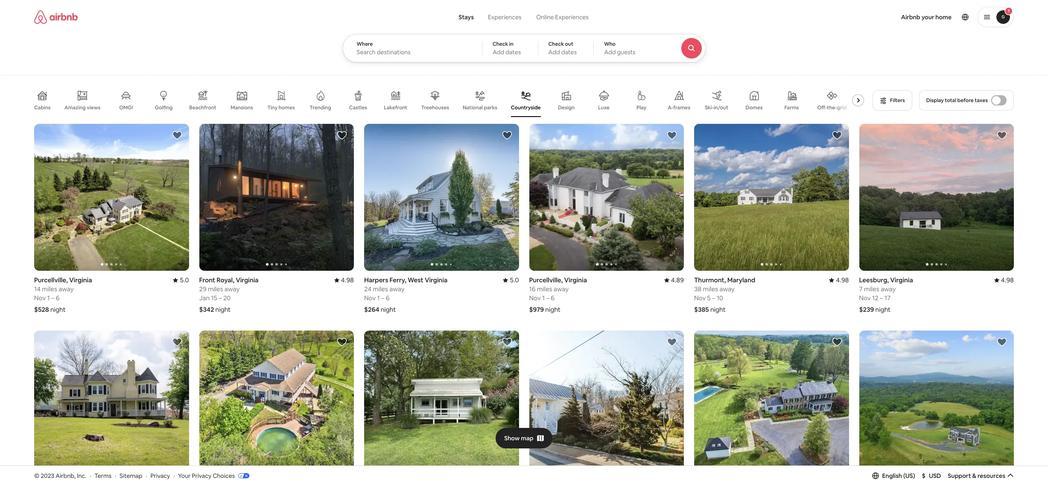 Task type: describe. For each thing, give the bounding box(es) containing it.
display
[[927, 97, 944, 104]]

1 · from the left
[[90, 472, 91, 480]]

tiny
[[268, 104, 278, 111]]

purcellville, virginia 14 miles away nov 1 – 6 $528 night
[[34, 276, 92, 314]]

nov for 7
[[860, 294, 871, 302]]

4.98 out of 5 average rating image for leesburg, virginia 7 miles away nov 12 – 17 $239 night
[[995, 276, 1015, 284]]

your
[[178, 472, 191, 480]]

5.0 out of 5 average rating image for harpers ferry, west virginia 24 miles away nov 1 – 6 $264 night
[[503, 276, 519, 284]]

add to wishlist: berryville, virginia image
[[337, 337, 347, 347]]

experiences inside button
[[488, 13, 522, 21]]

a-
[[668, 104, 674, 111]]

1 inside purcellville, virginia 14 miles away nov 1 – 6 $528 night
[[47, 294, 50, 302]]

usd
[[929, 472, 942, 480]]

10
[[717, 294, 724, 302]]

add to wishlist: harpers ferry, west virginia image
[[502, 130, 512, 141]]

profile element
[[610, 0, 1015, 34]]

$ usd
[[922, 472, 942, 480]]

away for 38 miles away
[[720, 285, 735, 293]]

show
[[505, 434, 520, 442]]

design
[[558, 104, 575, 111]]

miles for 16
[[537, 285, 553, 293]]

support & resources
[[948, 472, 1006, 480]]

show map
[[505, 434, 534, 442]]

your privacy choices
[[178, 472, 235, 480]]

amazing
[[64, 104, 86, 111]]

1 privacy from the left
[[151, 472, 170, 480]]

$385
[[695, 306, 709, 314]]

4.98 out of 5 average rating image for thurmont, maryland 38 miles away nov 5 – 10 $385 night
[[830, 276, 849, 284]]

harpers
[[364, 276, 388, 284]]

add inside the "who add guests"
[[605, 48, 616, 56]]

away inside harpers ferry, west virginia 24 miles away nov 1 – 6 $264 night
[[390, 285, 405, 293]]

support
[[948, 472, 972, 480]]

check for check in add dates
[[493, 41, 508, 47]]

night inside 'front royal, virginia 29 miles away jan 15 – 20 $342 night'
[[216, 306, 231, 314]]

before
[[958, 97, 974, 104]]

online
[[537, 13, 554, 21]]

online experiences
[[537, 13, 589, 21]]

tiny homes
[[268, 104, 295, 111]]

– for $239
[[880, 294, 884, 302]]

support & resources button
[[948, 472, 1014, 480]]

check for check out add dates
[[549, 41, 564, 47]]

nov for 16
[[529, 294, 541, 302]]

english (us) button
[[872, 472, 916, 480]]

&
[[973, 472, 977, 480]]

12
[[873, 294, 879, 302]]

virginia inside harpers ferry, west virginia 24 miles away nov 1 – 6 $264 night
[[425, 276, 448, 284]]

4.98 for front royal, virginia 29 miles away jan 15 – 20 $342 night
[[341, 276, 354, 284]]

jan
[[199, 294, 210, 302]]

terms link
[[95, 472, 112, 480]]

national parks
[[463, 104, 498, 111]]

16
[[529, 285, 536, 293]]

experiences inside "link"
[[556, 13, 589, 21]]

virginia for 16 miles away
[[565, 276, 587, 284]]

miles for 7
[[865, 285, 880, 293]]

thurmont, maryland 38 miles away nov 5 – 10 $385 night
[[695, 276, 756, 314]]

front royal, virginia 29 miles away jan 15 – 20 $342 night
[[199, 276, 259, 314]]

Where field
[[357, 48, 469, 56]]

add to wishlist: purcellville, virginia image
[[172, 130, 182, 141]]

add to wishlist: the plains, virginia image
[[667, 337, 677, 347]]

2 · from the left
[[115, 472, 116, 480]]

1 horizontal spatial add to wishlist: front royal, virginia image
[[997, 337, 1008, 347]]

display total before taxes button
[[920, 90, 1015, 111]]

add for check out add dates
[[549, 48, 560, 56]]

filters
[[891, 97, 905, 104]]

resources
[[978, 472, 1006, 480]]

$
[[922, 472, 926, 480]]

experiences button
[[481, 9, 529, 26]]

stays
[[459, 13, 474, 21]]

$264
[[364, 306, 379, 314]]

in
[[510, 41, 514, 47]]

english
[[883, 472, 903, 480]]

domes
[[746, 104, 763, 111]]

© 2023 airbnb, inc. ·
[[34, 472, 91, 480]]

off-the-grid
[[818, 104, 847, 111]]

cabins
[[34, 104, 51, 111]]

$342
[[199, 306, 214, 314]]

38
[[695, 285, 702, 293]]

add to wishlist: purcellville, virginia image
[[667, 130, 677, 141]]

your privacy choices link
[[178, 472, 250, 480]]

1 inside the purcellville, virginia 16 miles away nov 1 – 6 $979 night
[[543, 294, 545, 302]]

countryside
[[511, 104, 541, 111]]

29
[[199, 285, 207, 293]]

guests
[[617, 48, 636, 56]]

check out add dates
[[549, 41, 577, 56]]

off-
[[818, 104, 827, 111]]

$528
[[34, 306, 49, 314]]

6 inside harpers ferry, west virginia 24 miles away nov 1 – 6 $264 night
[[386, 294, 390, 302]]

– inside 'front royal, virginia 29 miles away jan 15 – 20 $342 night'
[[219, 294, 222, 302]]

inc.
[[77, 472, 86, 480]]

omg!
[[119, 104, 133, 111]]

away for 7 miles away
[[881, 285, 896, 293]]

virginia for 14 miles away
[[69, 276, 92, 284]]

group containing amazing views
[[34, 84, 868, 117]]

harpers ferry, west virginia 24 miles away nov 1 – 6 $264 night
[[364, 276, 448, 314]]

total
[[945, 97, 957, 104]]

sitemap link
[[120, 472, 142, 480]]

parks
[[484, 104, 498, 111]]

choices
[[213, 472, 235, 480]]

filters button
[[873, 90, 913, 111]]

ski-
[[705, 104, 714, 111]]

– for $528
[[51, 294, 55, 302]]

– for $385
[[713, 294, 716, 302]]

1 inside harpers ferry, west virginia 24 miles away nov 1 – 6 $264 night
[[377, 294, 380, 302]]

amazing views
[[64, 104, 101, 111]]

24
[[364, 285, 372, 293]]



Task type: vqa. For each thing, say whether or not it's contained in the screenshot.


Task type: locate. For each thing, give the bounding box(es) containing it.
night down the 17
[[876, 306, 891, 314]]

purcellville, inside the purcellville, virginia 16 miles away nov 1 – 6 $979 night
[[529, 276, 563, 284]]

4.89
[[671, 276, 684, 284]]

a-frames
[[668, 104, 691, 111]]

what can we help you find? tab list
[[452, 9, 529, 26]]

dates
[[506, 48, 521, 56], [562, 48, 577, 56]]

2 – from the left
[[219, 294, 222, 302]]

0 horizontal spatial experiences
[[488, 13, 522, 21]]

leesburg,
[[860, 276, 889, 284]]

3 4.98 out of 5 average rating image from the left
[[995, 276, 1015, 284]]

home
[[936, 13, 952, 21]]

taxes
[[975, 97, 988, 104]]

4 – from the left
[[547, 294, 550, 302]]

1 experiences from the left
[[488, 13, 522, 21]]

· right terms
[[115, 472, 116, 480]]

2 horizontal spatial add
[[605, 48, 616, 56]]

2 5.0 out of 5 average rating image from the left
[[503, 276, 519, 284]]

nov left 5
[[695, 294, 706, 302]]

nov
[[34, 294, 46, 302], [364, 294, 376, 302], [529, 294, 541, 302], [695, 294, 706, 302], [860, 294, 871, 302]]

– inside the leesburg, virginia 7 miles away nov 12 – 17 $239 night
[[880, 294, 884, 302]]

nov for 38
[[695, 294, 706, 302]]

2 dates from the left
[[562, 48, 577, 56]]

–
[[51, 294, 55, 302], [219, 294, 222, 302], [381, 294, 385, 302], [547, 294, 550, 302], [713, 294, 716, 302], [880, 294, 884, 302]]

6 – from the left
[[880, 294, 884, 302]]

terms · sitemap · privacy
[[95, 472, 170, 480]]

away up 20 at the bottom of the page
[[225, 285, 240, 293]]

national
[[463, 104, 483, 111]]

add to wishlist: leesburg, virginia image
[[997, 130, 1008, 141]]

maryland
[[728, 276, 756, 284]]

1 check from the left
[[493, 41, 508, 47]]

nov inside harpers ferry, west virginia 24 miles away nov 1 – 6 $264 night
[[364, 294, 376, 302]]

1 dates from the left
[[506, 48, 521, 56]]

nov down 16
[[529, 294, 541, 302]]

away right 16
[[554, 285, 569, 293]]

0 horizontal spatial check
[[493, 41, 508, 47]]

check inside check in add dates
[[493, 41, 508, 47]]

miles inside harpers ferry, west virginia 24 miles away nov 1 – 6 $264 night
[[373, 285, 388, 293]]

5 – from the left
[[713, 294, 716, 302]]

· right inc.
[[90, 472, 91, 480]]

2 horizontal spatial 4.98 out of 5 average rating image
[[995, 276, 1015, 284]]

add to wishlist: knoxville, maryland image
[[172, 337, 182, 347]]

3 4.98 from the left
[[1002, 276, 1015, 284]]

0 horizontal spatial 6
[[56, 294, 60, 302]]

2 6 from the left
[[386, 294, 390, 302]]

0 horizontal spatial privacy
[[151, 472, 170, 480]]

night
[[50, 306, 66, 314], [216, 306, 231, 314], [381, 306, 396, 314], [546, 306, 561, 314], [711, 306, 726, 314], [876, 306, 891, 314]]

grid
[[838, 104, 847, 111]]

5 away from the left
[[720, 285, 735, 293]]

night right the $979
[[546, 306, 561, 314]]

$239
[[860, 306, 875, 314]]

views
[[87, 104, 101, 111]]

front
[[199, 276, 215, 284]]

purcellville, up 16
[[529, 276, 563, 284]]

miles inside the thurmont, maryland 38 miles away nov 5 – 10 $385 night
[[703, 285, 719, 293]]

english (us)
[[883, 472, 916, 480]]

leesburg, virginia 7 miles away nov 12 – 17 $239 night
[[860, 276, 914, 314]]

virginia inside the leesburg, virginia 7 miles away nov 12 – 17 $239 night
[[891, 276, 914, 284]]

4 virginia from the left
[[565, 276, 587, 284]]

privacy link
[[151, 472, 170, 480]]

0 horizontal spatial 4.98
[[341, 276, 354, 284]]

2 experiences from the left
[[556, 13, 589, 21]]

3 add from the left
[[605, 48, 616, 56]]

2 5.0 from the left
[[510, 276, 519, 284]]

1 6 from the left
[[56, 294, 60, 302]]

1 horizontal spatial dates
[[562, 48, 577, 56]]

6 for $528
[[56, 294, 60, 302]]

add for check in add dates
[[493, 48, 504, 56]]

away up the 17
[[881, 285, 896, 293]]

night right the $528
[[50, 306, 66, 314]]

1 5.0 from the left
[[180, 276, 189, 284]]

5 night from the left
[[711, 306, 726, 314]]

experiences
[[488, 13, 522, 21], [556, 13, 589, 21]]

2 4.98 out of 5 average rating image from the left
[[830, 276, 849, 284]]

miles up the 15
[[208, 285, 223, 293]]

3 6 from the left
[[551, 294, 555, 302]]

None search field
[[343, 0, 729, 62]]

add to wishlist: front royal, virginia image
[[337, 130, 347, 141], [997, 337, 1008, 347]]

nov down 14
[[34, 294, 46, 302]]

0 vertical spatial add to wishlist: front royal, virginia image
[[337, 130, 347, 141]]

15
[[211, 294, 217, 302]]

1 horizontal spatial 4.98 out of 5 average rating image
[[830, 276, 849, 284]]

4.98 out of 5 average rating image for front royal, virginia 29 miles away jan 15 – 20 $342 night
[[334, 276, 354, 284]]

1 horizontal spatial check
[[549, 41, 564, 47]]

experiences right online
[[556, 13, 589, 21]]

0 horizontal spatial 4.98 out of 5 average rating image
[[334, 276, 354, 284]]

away inside the purcellville, virginia 16 miles away nov 1 – 6 $979 night
[[554, 285, 569, 293]]

·
[[90, 472, 91, 480], [115, 472, 116, 480], [146, 472, 147, 480], [173, 472, 175, 480]]

play
[[637, 104, 647, 111]]

purcellville, virginia 16 miles away nov 1 – 6 $979 night
[[529, 276, 587, 314]]

away right 14
[[59, 285, 74, 293]]

miles inside purcellville, virginia 14 miles away nov 1 – 6 $528 night
[[42, 285, 57, 293]]

4 · from the left
[[173, 472, 175, 480]]

add inside check in add dates
[[493, 48, 504, 56]]

royal,
[[217, 276, 235, 284]]

6 inside purcellville, virginia 14 miles away nov 1 – 6 $528 night
[[56, 294, 60, 302]]

miles down the leesburg,
[[865, 285, 880, 293]]

add to wishlist: marshall, virginia image
[[502, 337, 512, 347]]

miles for 38
[[703, 285, 719, 293]]

5.0 for purcellville, virginia 14 miles away nov 1 – 6 $528 night
[[180, 276, 189, 284]]

2 horizontal spatial 6
[[551, 294, 555, 302]]

where
[[357, 41, 373, 47]]

1 horizontal spatial 6
[[386, 294, 390, 302]]

away inside the leesburg, virginia 7 miles away nov 12 – 17 $239 night
[[881, 285, 896, 293]]

3 – from the left
[[381, 294, 385, 302]]

6 miles from the left
[[865, 285, 880, 293]]

night for $385
[[711, 306, 726, 314]]

dates inside check in add dates
[[506, 48, 521, 56]]

night inside the purcellville, virginia 16 miles away nov 1 – 6 $979 night
[[546, 306, 561, 314]]

purcellville, for 16
[[529, 276, 563, 284]]

3 miles from the left
[[373, 285, 388, 293]]

night down 20 at the bottom of the page
[[216, 306, 231, 314]]

night inside harpers ferry, west virginia 24 miles away nov 1 – 6 $264 night
[[381, 306, 396, 314]]

0 horizontal spatial dates
[[506, 48, 521, 56]]

1 horizontal spatial experiences
[[556, 13, 589, 21]]

virginia for 7 miles away
[[891, 276, 914, 284]]

©
[[34, 472, 39, 480]]

night for $239
[[876, 306, 891, 314]]

20
[[223, 294, 231, 302]]

airbnb your home
[[902, 13, 952, 21]]

sitemap
[[120, 472, 142, 480]]

14
[[34, 285, 41, 293]]

1 nov from the left
[[34, 294, 46, 302]]

display total before taxes
[[927, 97, 988, 104]]

miles inside the purcellville, virginia 16 miles away nov 1 – 6 $979 night
[[537, 285, 553, 293]]

2 check from the left
[[549, 41, 564, 47]]

4 miles from the left
[[537, 285, 553, 293]]

who add guests
[[605, 41, 636, 56]]

check left out
[[549, 41, 564, 47]]

out
[[565, 41, 574, 47]]

purcellville, for 14
[[34, 276, 68, 284]]

virginia inside 'front royal, virginia 29 miles away jan 15 – 20 $342 night'
[[236, 276, 259, 284]]

1 virginia from the left
[[69, 276, 92, 284]]

experiences up in
[[488, 13, 522, 21]]

4.98 for thurmont, maryland 38 miles away nov 5 – 10 $385 night
[[836, 276, 849, 284]]

airbnb
[[902, 13, 921, 21]]

purcellville, up 14
[[34, 276, 68, 284]]

1
[[1008, 8, 1010, 14], [47, 294, 50, 302], [377, 294, 380, 302], [543, 294, 545, 302]]

– inside harpers ferry, west virginia 24 miles away nov 1 – 6 $264 night
[[381, 294, 385, 302]]

luxe
[[599, 104, 610, 111]]

night right $264
[[381, 306, 396, 314]]

1 horizontal spatial privacy
[[192, 472, 212, 480]]

farms
[[785, 104, 799, 111]]

17
[[885, 294, 891, 302]]

dates for check out add dates
[[562, 48, 577, 56]]

6 for $979
[[551, 294, 555, 302]]

1 horizontal spatial 5.0 out of 5 average rating image
[[503, 276, 519, 284]]

nov inside the thurmont, maryland 38 miles away nov 5 – 10 $385 night
[[695, 294, 706, 302]]

night for $528
[[50, 306, 66, 314]]

add down online experiences
[[549, 48, 560, 56]]

the-
[[827, 104, 838, 111]]

add down experiences button
[[493, 48, 504, 56]]

2 away from the left
[[225, 285, 240, 293]]

check inside check out add dates
[[549, 41, 564, 47]]

$979
[[529, 306, 544, 314]]

0 horizontal spatial purcellville,
[[34, 276, 68, 284]]

3 away from the left
[[390, 285, 405, 293]]

west
[[408, 276, 424, 284]]

1 away from the left
[[59, 285, 74, 293]]

1 miles from the left
[[42, 285, 57, 293]]

dates inside check out add dates
[[562, 48, 577, 56]]

away inside 'front royal, virginia 29 miles away jan 15 – 20 $342 night'
[[225, 285, 240, 293]]

show map button
[[496, 428, 553, 448]]

5.0 for harpers ferry, west virginia 24 miles away nov 1 – 6 $264 night
[[510, 276, 519, 284]]

2 night from the left
[[216, 306, 231, 314]]

terms
[[95, 472, 112, 480]]

add
[[493, 48, 504, 56], [549, 48, 560, 56], [605, 48, 616, 56]]

– inside the thurmont, maryland 38 miles away nov 5 – 10 $385 night
[[713, 294, 716, 302]]

5 virginia from the left
[[891, 276, 914, 284]]

1 purcellville, from the left
[[34, 276, 68, 284]]

5.0 out of 5 average rating image for purcellville, virginia 14 miles away nov 1 – 6 $528 night
[[173, 276, 189, 284]]

4 away from the left
[[554, 285, 569, 293]]

5 nov from the left
[[860, 294, 871, 302]]

frames
[[674, 104, 691, 111]]

5.0
[[180, 276, 189, 284], [510, 276, 519, 284]]

add to wishlist: hamilton, virginia image
[[832, 337, 843, 347]]

2 purcellville, from the left
[[529, 276, 563, 284]]

6 away from the left
[[881, 285, 896, 293]]

check left in
[[493, 41, 508, 47]]

1 4.98 out of 5 average rating image from the left
[[334, 276, 354, 284]]

0 horizontal spatial 5.0
[[180, 276, 189, 284]]

· left your
[[173, 472, 175, 480]]

away down ferry,
[[390, 285, 405, 293]]

none search field containing stays
[[343, 0, 729, 62]]

4 nov from the left
[[695, 294, 706, 302]]

1 horizontal spatial add
[[549, 48, 560, 56]]

5.0 out of 5 average rating image
[[173, 276, 189, 284], [503, 276, 519, 284]]

1 add from the left
[[493, 48, 504, 56]]

3 virginia from the left
[[425, 276, 448, 284]]

4.98 for leesburg, virginia 7 miles away nov 12 – 17 $239 night
[[1002, 276, 1015, 284]]

away for 16 miles away
[[554, 285, 569, 293]]

1 horizontal spatial 5.0
[[510, 276, 519, 284]]

miles right 14
[[42, 285, 57, 293]]

1 inside dropdown button
[[1008, 8, 1010, 14]]

group
[[34, 84, 868, 117], [34, 124, 189, 271], [199, 124, 354, 271], [364, 124, 519, 271], [529, 124, 684, 271], [695, 124, 849, 271], [860, 124, 1015, 271], [34, 331, 189, 478], [199, 331, 354, 478], [364, 331, 519, 478], [529, 331, 684, 478], [695, 331, 849, 478], [860, 331, 1015, 478]]

2 add from the left
[[549, 48, 560, 56]]

· left privacy 'link'
[[146, 472, 147, 480]]

1 horizontal spatial purcellville,
[[529, 276, 563, 284]]

4.98
[[341, 276, 354, 284], [836, 276, 849, 284], [1002, 276, 1015, 284]]

privacy right your
[[192, 472, 212, 480]]

dates down in
[[506, 48, 521, 56]]

1 – from the left
[[51, 294, 55, 302]]

homes
[[279, 104, 295, 111]]

0 horizontal spatial add
[[493, 48, 504, 56]]

in/out
[[714, 104, 729, 111]]

5 miles from the left
[[703, 285, 719, 293]]

dates down out
[[562, 48, 577, 56]]

2 horizontal spatial 4.98
[[1002, 276, 1015, 284]]

miles inside 'front royal, virginia 29 miles away jan 15 – 20 $342 night'
[[208, 285, 223, 293]]

1 horizontal spatial 4.98
[[836, 276, 849, 284]]

virginia inside purcellville, virginia 14 miles away nov 1 – 6 $528 night
[[69, 276, 92, 284]]

night down 10
[[711, 306, 726, 314]]

night inside the leesburg, virginia 7 miles away nov 12 – 17 $239 night
[[876, 306, 891, 314]]

2 nov from the left
[[364, 294, 376, 302]]

privacy
[[151, 472, 170, 480], [192, 472, 212, 480]]

night inside purcellville, virginia 14 miles away nov 1 – 6 $528 night
[[50, 306, 66, 314]]

6 inside the purcellville, virginia 16 miles away nov 1 – 6 $979 night
[[551, 294, 555, 302]]

airbnb,
[[56, 472, 76, 480]]

nov inside the purcellville, virginia 16 miles away nov 1 – 6 $979 night
[[529, 294, 541, 302]]

miles right 16
[[537, 285, 553, 293]]

miles
[[42, 285, 57, 293], [208, 285, 223, 293], [373, 285, 388, 293], [537, 285, 553, 293], [703, 285, 719, 293], [865, 285, 880, 293]]

virginia inside the purcellville, virginia 16 miles away nov 1 – 6 $979 night
[[565, 276, 587, 284]]

3 night from the left
[[381, 306, 396, 314]]

1 button
[[978, 7, 1015, 27]]

4 night from the left
[[546, 306, 561, 314]]

away up 10
[[720, 285, 735, 293]]

airbnb your home link
[[896, 8, 957, 26]]

add inside check out add dates
[[549, 48, 560, 56]]

1 night from the left
[[50, 306, 66, 314]]

1 4.98 from the left
[[341, 276, 354, 284]]

virginia
[[69, 276, 92, 284], [236, 276, 259, 284], [425, 276, 448, 284], [565, 276, 587, 284], [891, 276, 914, 284]]

check in add dates
[[493, 41, 521, 56]]

2 virginia from the left
[[236, 276, 259, 284]]

miles down the thurmont,
[[703, 285, 719, 293]]

nov inside the leesburg, virginia 7 miles away nov 12 – 17 $239 night
[[860, 294, 871, 302]]

ferry,
[[390, 276, 407, 284]]

miles inside the leesburg, virginia 7 miles away nov 12 – 17 $239 night
[[865, 285, 880, 293]]

0 horizontal spatial add to wishlist: front royal, virginia image
[[337, 130, 347, 141]]

away inside the thurmont, maryland 38 miles away nov 5 – 10 $385 night
[[720, 285, 735, 293]]

privacy inside your privacy choices link
[[192, 472, 212, 480]]

who
[[605, 41, 616, 47]]

stays tab panel
[[343, 34, 729, 62]]

2 miles from the left
[[208, 285, 223, 293]]

castles
[[349, 104, 367, 111]]

3 nov from the left
[[529, 294, 541, 302]]

– for $979
[[547, 294, 550, 302]]

your
[[922, 13, 935, 21]]

night inside the thurmont, maryland 38 miles away nov 5 – 10 $385 night
[[711, 306, 726, 314]]

4.98 out of 5 average rating image
[[334, 276, 354, 284], [830, 276, 849, 284], [995, 276, 1015, 284]]

nov for 14
[[34, 294, 46, 302]]

add down the who
[[605, 48, 616, 56]]

privacy left your
[[151, 472, 170, 480]]

2 privacy from the left
[[192, 472, 212, 480]]

– inside the purcellville, virginia 16 miles away nov 1 – 6 $979 night
[[547, 294, 550, 302]]

4.89 out of 5 average rating image
[[665, 276, 684, 284]]

nov down 7
[[860, 294, 871, 302]]

lakefront
[[384, 104, 408, 111]]

2 4.98 from the left
[[836, 276, 849, 284]]

1 vertical spatial add to wishlist: front royal, virginia image
[[997, 337, 1008, 347]]

away for 14 miles away
[[59, 285, 74, 293]]

3 · from the left
[[146, 472, 147, 480]]

golfing
[[155, 104, 173, 111]]

– inside purcellville, virginia 14 miles away nov 1 – 6 $528 night
[[51, 294, 55, 302]]

away inside purcellville, virginia 14 miles away nov 1 – 6 $528 night
[[59, 285, 74, 293]]

2023
[[41, 472, 54, 480]]

6 night from the left
[[876, 306, 891, 314]]

miles down the harpers
[[373, 285, 388, 293]]

miles for 14
[[42, 285, 57, 293]]

stays button
[[452, 9, 481, 26]]

nov inside purcellville, virginia 14 miles away nov 1 – 6 $528 night
[[34, 294, 46, 302]]

online experiences link
[[529, 9, 597, 26]]

(us)
[[904, 472, 916, 480]]

dates for check in add dates
[[506, 48, 521, 56]]

add to wishlist: thurmont, maryland image
[[832, 130, 843, 141]]

night for $979
[[546, 306, 561, 314]]

purcellville, inside purcellville, virginia 14 miles away nov 1 – 6 $528 night
[[34, 276, 68, 284]]

0 horizontal spatial 5.0 out of 5 average rating image
[[173, 276, 189, 284]]

nov down 24
[[364, 294, 376, 302]]

1 5.0 out of 5 average rating image from the left
[[173, 276, 189, 284]]



